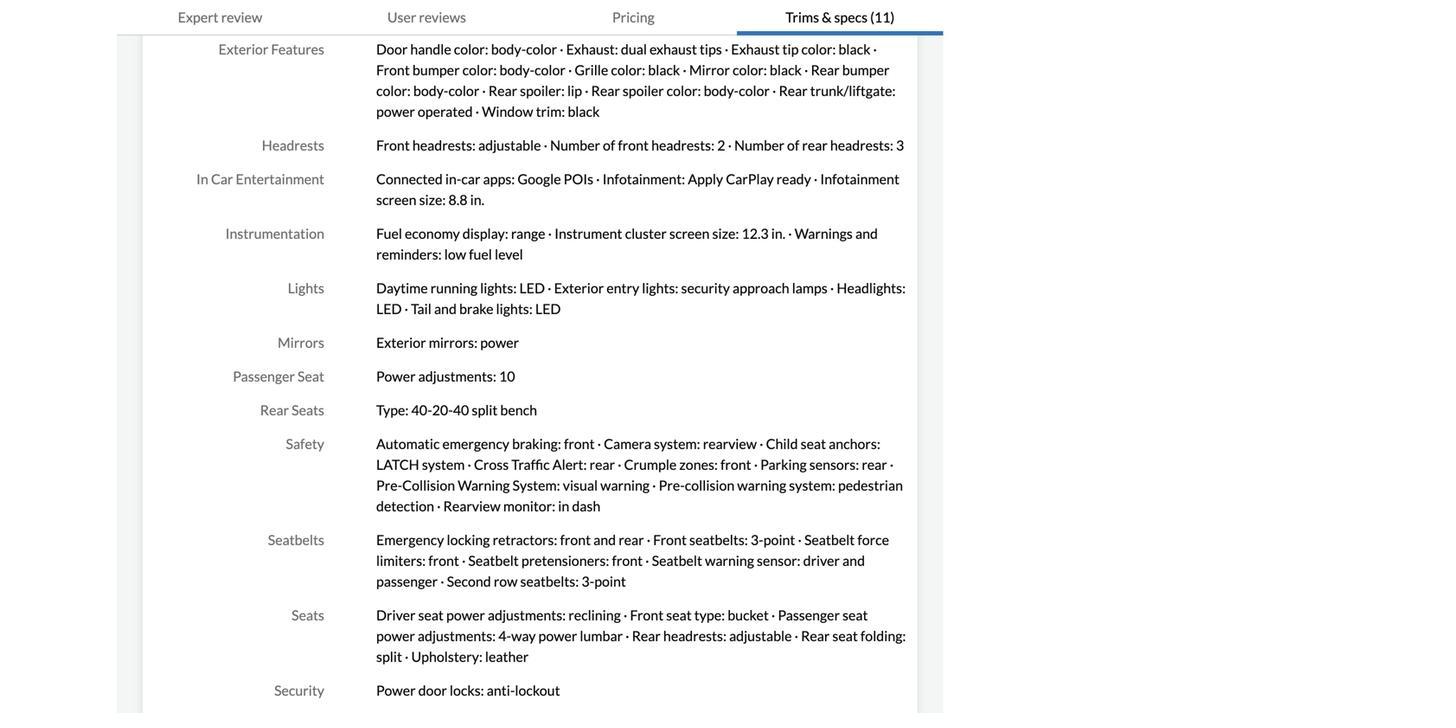 Task type: locate. For each thing, give the bounding box(es) containing it.
headrests: inside the driver seat power adjustments: reclining · front seat type: bucket · passenger seat power adjustments: 4-way power lumbar · rear headrests: adjustable · rear seat folding: split · upholstery: leather
[[664, 627, 727, 644]]

tab list
[[117, 0, 944, 35]]

· down (11)
[[874, 41, 877, 58]]

· left the parking
[[754, 456, 758, 473]]

system: up zones:
[[654, 435, 701, 452]]

expert review tab
[[117, 0, 324, 35]]

front down collision
[[654, 531, 687, 548]]

0 horizontal spatial screen
[[376, 191, 417, 208]]

1 horizontal spatial 3-
[[751, 531, 764, 548]]

color: up window on the top of page
[[463, 61, 497, 78]]

· right reclining
[[624, 607, 628, 624]]

carplay
[[726, 171, 774, 187]]

1 horizontal spatial pre-
[[659, 477, 685, 494]]

screen inside the connected in-car apps: google pois · infotainment: apply carplay ready · infotainment screen size: 8.8 in.
[[376, 191, 417, 208]]

· right lamps
[[831, 280, 835, 296]]

power
[[376, 103, 415, 120], [481, 334, 519, 351], [447, 607, 485, 624], [376, 627, 415, 644], [539, 627, 578, 644]]

&
[[822, 9, 832, 26]]

0 vertical spatial power
[[376, 368, 416, 385]]

1 horizontal spatial seatbelts:
[[690, 531, 748, 548]]

0 horizontal spatial number
[[550, 137, 601, 154]]

exterior left entry
[[554, 280, 604, 296]]

passenger up rear seats
[[233, 368, 295, 385]]

· down automatic emergency braking: front · camera system: rearview · child seat anchors: latch system · cross traffic alert: rear · crumple zones: front · parking sensors: rear · pre-collision warning system: visual warning · pre-collision warning system: pedestrian detection · rearview monitor: in dash
[[647, 531, 651, 548]]

2 seats from the top
[[292, 607, 325, 624]]

size: left 12.3
[[713, 225, 739, 242]]

power for power adjustments: 10
[[376, 368, 416, 385]]

daytime
[[376, 280, 428, 296]]

1 vertical spatial point
[[595, 573, 626, 590]]

lumbar
[[580, 627, 623, 644]]

rear up window on the top of page
[[489, 82, 518, 99]]

in.
[[470, 191, 485, 208], [772, 225, 786, 242]]

seatbelts:
[[690, 531, 748, 548], [521, 573, 579, 590]]

headlights:
[[837, 280, 906, 296]]

of up ready
[[788, 137, 800, 154]]

body-
[[491, 41, 526, 58], [500, 61, 535, 78], [414, 82, 449, 99], [704, 82, 739, 99]]

bumper down handle
[[413, 61, 460, 78]]

rear left folding:
[[801, 627, 830, 644]]

cluster
[[625, 225, 667, 242]]

3
[[897, 137, 905, 154]]

in. right 8.8
[[470, 191, 485, 208]]

warning
[[601, 477, 650, 494], [738, 477, 787, 494], [705, 552, 755, 569]]

2 bumper from the left
[[843, 61, 890, 78]]

seats up security
[[292, 607, 325, 624]]

0 horizontal spatial in.
[[470, 191, 485, 208]]

second
[[447, 573, 491, 590]]

screen
[[376, 191, 417, 208], [670, 225, 710, 242]]

and down force
[[843, 552, 865, 569]]

40-
[[412, 402, 432, 418]]

system:
[[513, 477, 561, 494]]

1 horizontal spatial number
[[735, 137, 785, 154]]

trims & specs (11) tab
[[737, 0, 944, 35]]

point up reclining
[[595, 573, 626, 590]]

led down daytime
[[376, 300, 402, 317]]

point up sensor:
[[764, 531, 796, 548]]

warning left sensor:
[[705, 552, 755, 569]]

12.3
[[742, 225, 769, 242]]

screen right cluster
[[670, 225, 710, 242]]

0 horizontal spatial 3-
[[582, 573, 595, 590]]

in. right 12.3
[[772, 225, 786, 242]]

lights:
[[480, 280, 517, 296], [642, 280, 679, 296], [496, 300, 533, 317]]

body- down mirror
[[704, 82, 739, 99]]

1 vertical spatial passenger
[[778, 607, 840, 624]]

door
[[419, 682, 447, 699]]

1 vertical spatial power
[[376, 682, 416, 699]]

body- up operated
[[414, 82, 449, 99]]

1 vertical spatial 3-
[[582, 573, 595, 590]]

split down driver
[[376, 648, 402, 665]]

and down running
[[434, 300, 457, 317]]

· left second
[[441, 573, 444, 590]]

and inside daytime running lights: led · exterior entry lights: security approach lamps · headlights: led · tail and brake lights: led
[[434, 300, 457, 317]]

color: down dual
[[611, 61, 646, 78]]

· down collision
[[437, 498, 441, 515]]

0 vertical spatial screen
[[376, 191, 417, 208]]

user reviews tab
[[324, 0, 530, 35]]

spoiler:
[[520, 82, 565, 99]]

headrests: down type:
[[664, 627, 727, 644]]

ready
[[777, 171, 812, 187]]

in-
[[446, 171, 462, 187]]

1 horizontal spatial in.
[[772, 225, 786, 242]]

tip
[[783, 41, 799, 58]]

system:
[[654, 435, 701, 452], [790, 477, 836, 494]]

warning inside emergency locking retractors: front and rear · front seatbelts: 3-point · seatbelt force limiters: front · seatbelt pretensioners: front · seatbelt warning sensor: driver and passenger · second row seatbelts: 3-point
[[705, 552, 755, 569]]

0 vertical spatial seats
[[292, 402, 325, 418]]

color: down the 'exhaust'
[[733, 61, 767, 78]]

seatbelt up 'row'
[[469, 552, 519, 569]]

rear up pedestrian
[[862, 456, 888, 473]]

1 horizontal spatial system:
[[790, 477, 836, 494]]

seat up folding:
[[843, 607, 868, 624]]

· right bucket
[[772, 607, 776, 624]]

in
[[196, 171, 208, 187]]

· up the driver seat power adjustments: reclining · front seat type: bucket · passenger seat power adjustments: 4-way power lumbar · rear headrests: adjustable · rear seat folding: split · upholstery: leather
[[646, 552, 650, 569]]

1 horizontal spatial bumper
[[843, 61, 890, 78]]

0 horizontal spatial bumper
[[413, 61, 460, 78]]

automatic
[[376, 435, 440, 452]]

rear up visual
[[590, 456, 615, 473]]

headrests
[[262, 137, 325, 154]]

driver
[[376, 607, 416, 624]]

adjustments: up type: 40-20-40 split bench
[[419, 368, 497, 385]]

fuel
[[469, 246, 492, 263]]

seatbelt up driver
[[805, 531, 855, 548]]

0 vertical spatial point
[[764, 531, 796, 548]]

1 vertical spatial system:
[[790, 477, 836, 494]]

passenger
[[233, 368, 295, 385], [778, 607, 840, 624]]

0 vertical spatial size:
[[419, 191, 446, 208]]

leather
[[485, 648, 529, 665]]

seats up safety
[[292, 402, 325, 418]]

front inside the driver seat power adjustments: reclining · front seat type: bucket · passenger seat power adjustments: 4-way power lumbar · rear headrests: adjustable · rear seat folding: split · upholstery: leather
[[630, 607, 664, 624]]

1 vertical spatial screen
[[670, 225, 710, 242]]

· right 2
[[728, 137, 732, 154]]

mirrors:
[[429, 334, 478, 351]]

traffic
[[512, 456, 550, 473]]

·
[[508, 7, 512, 24], [560, 41, 564, 58], [725, 41, 729, 58], [874, 41, 877, 58], [569, 61, 572, 78], [683, 61, 687, 78], [805, 61, 809, 78], [482, 82, 486, 99], [585, 82, 589, 99], [773, 82, 777, 99], [476, 103, 479, 120], [544, 137, 548, 154], [728, 137, 732, 154], [596, 171, 600, 187], [814, 171, 818, 187], [548, 225, 552, 242], [789, 225, 792, 242], [548, 280, 552, 296], [831, 280, 835, 296], [405, 300, 409, 317], [598, 435, 601, 452], [760, 435, 764, 452], [468, 456, 472, 473], [618, 456, 622, 473], [754, 456, 758, 473], [890, 456, 894, 473], [653, 477, 656, 494], [437, 498, 441, 515], [647, 531, 651, 548], [798, 531, 802, 548], [462, 552, 466, 569], [646, 552, 650, 569], [441, 573, 444, 590], [624, 607, 628, 624], [772, 607, 776, 624], [626, 627, 630, 644], [795, 627, 799, 644], [405, 648, 409, 665]]

1 vertical spatial seats
[[292, 607, 325, 624]]

1 horizontal spatial screen
[[670, 225, 710, 242]]

seatbelt
[[805, 531, 855, 548], [469, 552, 519, 569], [652, 552, 703, 569]]

seatbelts
[[268, 531, 325, 548]]

window
[[482, 103, 534, 120]]

in. inside the connected in-car apps: google pois · infotainment: apply carplay ready · infotainment screen size: 8.8 in.
[[470, 191, 485, 208]]

reviews
[[419, 9, 466, 26]]

2 vertical spatial exterior
[[376, 334, 426, 351]]

security
[[682, 280, 730, 296]]

headrests: left 2
[[652, 137, 715, 154]]

0 horizontal spatial size:
[[419, 191, 446, 208]]

rear
[[803, 137, 828, 154], [590, 456, 615, 473], [862, 456, 888, 473], [619, 531, 644, 548]]

number up carplay
[[735, 137, 785, 154]]

amps
[[474, 7, 506, 24]]

1 vertical spatial seatbelts:
[[521, 573, 579, 590]]

1 vertical spatial adjustments:
[[488, 607, 566, 624]]

0 horizontal spatial of
[[603, 137, 616, 154]]

0 horizontal spatial system:
[[654, 435, 701, 452]]

zones:
[[680, 456, 718, 473]]

google
[[518, 171, 561, 187]]

1 number from the left
[[550, 137, 601, 154]]

· left entry
[[548, 280, 552, 296]]

exhaust
[[650, 41, 697, 58]]

number up pois in the left of the page
[[550, 137, 601, 154]]

1 vertical spatial split
[[376, 648, 402, 665]]

· up pedestrian
[[890, 456, 894, 473]]

1 bumper from the left
[[413, 61, 460, 78]]

camera
[[604, 435, 652, 452]]

tips
[[700, 41, 722, 58]]

power up type:
[[376, 368, 416, 385]]

entry
[[607, 280, 640, 296]]

1 vertical spatial exterior
[[554, 280, 604, 296]]

2 horizontal spatial exterior
[[554, 280, 604, 296]]

warning
[[458, 477, 510, 494]]

exterior inside daytime running lights: led · exterior entry lights: security approach lamps · headlights: led · tail and brake lights: led
[[554, 280, 604, 296]]

led down level
[[520, 280, 545, 296]]

1 horizontal spatial split
[[472, 402, 498, 418]]

1 horizontal spatial passenger
[[778, 607, 840, 624]]

40
[[453, 402, 469, 418]]

1 vertical spatial size:
[[713, 225, 739, 242]]

front up "infotainment:"
[[618, 137, 649, 154]]

1 horizontal spatial size:
[[713, 225, 739, 242]]

color up spoiler:
[[535, 61, 566, 78]]

maintenance-
[[567, 7, 650, 24]]

black down tip
[[770, 61, 802, 78]]

split inside the driver seat power adjustments: reclining · front seat type: bucket · passenger seat power adjustments: 4-way power lumbar · rear headrests: adjustable · rear seat folding: split · upholstery: leather
[[376, 648, 402, 665]]

system
[[422, 456, 465, 473]]

cross
[[474, 456, 509, 473]]

0 horizontal spatial point
[[595, 573, 626, 590]]

4-
[[499, 627, 512, 644]]

safety
[[286, 435, 325, 452]]

type:
[[376, 402, 409, 418]]

exterior down tail
[[376, 334, 426, 351]]

seatbelts: down pretensioners:
[[521, 573, 579, 590]]

1 horizontal spatial of
[[788, 137, 800, 154]]

0 horizontal spatial exterior
[[219, 41, 269, 58]]

size: inside fuel economy display: range · instrument cluster screen size: 12.3 in. · warnings and reminders: low fuel level
[[713, 225, 739, 242]]

1 horizontal spatial exterior
[[376, 334, 426, 351]]

rear
[[811, 61, 840, 78], [489, 82, 518, 99], [592, 82, 620, 99], [779, 82, 808, 99], [260, 402, 289, 418], [632, 627, 661, 644], [801, 627, 830, 644]]

handle
[[411, 41, 452, 58]]

in. inside fuel economy display: range · instrument cluster screen size: 12.3 in. · warnings and reminders: low fuel level
[[772, 225, 786, 242]]

seat left type:
[[667, 607, 692, 624]]

black down "specs"
[[839, 41, 871, 58]]

0 horizontal spatial pre-
[[376, 477, 403, 494]]

passenger down driver
[[778, 607, 840, 624]]

warning down crumple
[[601, 477, 650, 494]]

approach
[[733, 280, 790, 296]]

· right lumbar
[[626, 627, 630, 644]]

driver
[[804, 552, 840, 569]]

running
[[431, 280, 478, 296]]

0 horizontal spatial adjustable
[[479, 137, 541, 154]]

entertainment
[[236, 171, 325, 187]]

connected
[[376, 171, 443, 187]]

lights: right 'brake'
[[496, 300, 533, 317]]

seats
[[292, 402, 325, 418], [292, 607, 325, 624]]

adjustments:
[[419, 368, 497, 385], [488, 607, 566, 624], [418, 627, 496, 644]]

split right 40
[[472, 402, 498, 418]]

0 vertical spatial system:
[[654, 435, 701, 452]]

2 power from the top
[[376, 682, 416, 699]]

battery:
[[515, 7, 564, 24]]

apply
[[688, 171, 724, 187]]

0 vertical spatial passenger
[[233, 368, 295, 385]]

exterior down review
[[219, 41, 269, 58]]

expert review
[[178, 9, 262, 26]]

dual
[[621, 41, 647, 58]]

1 horizontal spatial point
[[764, 531, 796, 548]]

front up pretensioners:
[[560, 531, 591, 548]]

adjustable inside the driver seat power adjustments: reclining · front seat type: bucket · passenger seat power adjustments: 4-way power lumbar · rear headrests: adjustable · rear seat folding: split · upholstery: leather
[[730, 627, 792, 644]]

of
[[603, 137, 616, 154], [788, 137, 800, 154]]

0 horizontal spatial split
[[376, 648, 402, 665]]

0 vertical spatial exterior
[[219, 41, 269, 58]]

1 power from the top
[[376, 368, 416, 385]]

infotainment:
[[603, 171, 686, 187]]

0 vertical spatial 3-
[[751, 531, 764, 548]]

1 horizontal spatial adjustable
[[730, 627, 792, 644]]

rear down automatic emergency braking: front · camera system: rearview · child seat anchors: latch system · cross traffic alert: rear · crumple zones: front · parking sensors: rear · pre-collision warning system: visual warning · pre-collision warning system: pedestrian detection · rearview monitor: in dash
[[619, 531, 644, 548]]

1 vertical spatial adjustable
[[730, 627, 792, 644]]

0 vertical spatial in.
[[470, 191, 485, 208]]

· right range
[[548, 225, 552, 242]]

adjustable down bucket
[[730, 627, 792, 644]]

free
[[650, 7, 675, 24]]

seatbelts: down collision
[[690, 531, 748, 548]]

1 vertical spatial in.
[[772, 225, 786, 242]]

· down camera
[[618, 456, 622, 473]]



Task type: vqa. For each thing, say whether or not it's contained in the screenshot.
passenger
yes



Task type: describe. For each thing, give the bounding box(es) containing it.
latch
[[376, 456, 420, 473]]

pricing tab
[[530, 0, 737, 35]]

lights: right entry
[[642, 280, 679, 296]]

automatic emergency braking: front · camera system: rearview · child seat anchors: latch system · cross traffic alert: rear · crumple zones: front · parking sensors: rear · pre-collision warning system: visual warning · pre-collision warning system: pedestrian detection · rearview monitor: in dash
[[376, 435, 904, 515]]

power inside door handle color: body-color · exhaust: dual exhaust tips · exhaust tip color: black · front bumper color: body-color · grille color: black · mirror color: black · rear bumper color: body-color · rear spoiler: lip · rear spoiler color: body-color · rear trunk/liftgate: power operated · window trim: black
[[376, 103, 415, 120]]

· left upholstery:
[[405, 648, 409, 665]]

· left camera
[[598, 435, 601, 452]]

seat inside automatic emergency braking: front · camera system: rearview · child seat anchors: latch system · cross traffic alert: rear · crumple zones: front · parking sensors: rear · pre-collision warning system: visual warning · pre-collision warning system: pedestrian detection · rearview monitor: in dash
[[801, 435, 827, 452]]

sensors:
[[810, 456, 860, 473]]

1 of from the left
[[603, 137, 616, 154]]

spoiler
[[623, 82, 664, 99]]

8.8
[[449, 191, 468, 208]]

mirrors
[[278, 334, 325, 351]]

power door locks: anti-lockout
[[376, 682, 560, 699]]

reminders:
[[376, 246, 442, 263]]

color: down mirror
[[667, 82, 701, 99]]

car
[[211, 171, 233, 187]]

1 seats from the top
[[292, 402, 325, 418]]

review
[[221, 9, 262, 26]]

lip
[[568, 82, 582, 99]]

reclining
[[569, 607, 621, 624]]

· down emergency
[[468, 456, 472, 473]]

car
[[462, 171, 481, 187]]

2 number from the left
[[735, 137, 785, 154]]

apps:
[[483, 171, 515, 187]]

parking
[[761, 456, 807, 473]]

front up "alert:"
[[564, 435, 595, 452]]

anti-
[[487, 682, 515, 699]]

rear up ready
[[803, 137, 828, 154]]

front down rearview
[[721, 456, 752, 473]]

passenger
[[376, 573, 438, 590]]

2 horizontal spatial seatbelt
[[805, 531, 855, 548]]

warning down the parking
[[738, 477, 787, 494]]

alternator:
[[376, 7, 444, 24]]

color: down door
[[376, 82, 411, 99]]

color: down the 180
[[454, 41, 489, 58]]

display:
[[463, 225, 509, 242]]

trim:
[[536, 103, 565, 120]]

exterior for exterior features
[[219, 41, 269, 58]]

0 vertical spatial split
[[472, 402, 498, 418]]

rearview
[[703, 435, 757, 452]]

rear right lumbar
[[632, 627, 661, 644]]

retractors:
[[493, 531, 558, 548]]

trims
[[786, 9, 820, 26]]

passenger seat
[[233, 368, 325, 385]]

daytime running lights: led · exterior entry lights: security approach lamps · headlights: led · tail and brake lights: led
[[376, 280, 906, 317]]

seat
[[298, 368, 325, 385]]

0 horizontal spatial seatbelt
[[469, 552, 519, 569]]

user
[[388, 9, 417, 26]]

· down exhaust
[[683, 61, 687, 78]]

upholstery:
[[411, 648, 483, 665]]

front down locking
[[429, 552, 459, 569]]

· up lip
[[569, 61, 572, 78]]

front up connected
[[376, 137, 410, 154]]

limiters:
[[376, 552, 426, 569]]

rear up trunk/liftgate:
[[811, 61, 840, 78]]

color: right tip
[[802, 41, 836, 58]]

range
[[511, 225, 546, 242]]

exhaust:
[[567, 41, 619, 58]]

exterior mirrors: power
[[376, 334, 519, 351]]

trunk/liftgate:
[[811, 82, 896, 99]]

led right 'brake'
[[536, 300, 561, 317]]

exterior features
[[219, 41, 325, 58]]

headrests: up 'infotainment'
[[831, 137, 894, 154]]

lights
[[288, 280, 325, 296]]

color down the 'exhaust'
[[739, 82, 770, 99]]

pricing
[[613, 9, 655, 26]]

· down locking
[[462, 552, 466, 569]]

1 pre- from the left
[[376, 477, 403, 494]]

seat left folding:
[[833, 627, 858, 644]]

locking
[[447, 531, 490, 548]]

pois
[[564, 171, 594, 187]]

crumple
[[624, 456, 677, 473]]

0 horizontal spatial seatbelts:
[[521, 573, 579, 590]]

10
[[499, 368, 515, 385]]

rear down grille
[[592, 82, 620, 99]]

· left exhaust:
[[560, 41, 564, 58]]

level
[[495, 246, 523, 263]]

2 pre- from the left
[[659, 477, 685, 494]]

tail
[[411, 300, 432, 317]]

tab list containing expert review
[[117, 0, 944, 35]]

specs
[[835, 9, 868, 26]]

180
[[447, 7, 471, 24]]

warnings
[[795, 225, 853, 242]]

20-
[[432, 402, 453, 418]]

type:
[[695, 607, 725, 624]]

infotainment
[[821, 171, 900, 187]]

· right "amps"
[[508, 7, 512, 24]]

and inside fuel economy display: range · instrument cluster screen size: 12.3 in. · warnings and reminders: low fuel level
[[856, 225, 878, 242]]

· down trims
[[805, 61, 809, 78]]

black down lip
[[568, 103, 600, 120]]

· left window on the top of page
[[476, 103, 479, 120]]

way
[[512, 627, 536, 644]]

front inside emergency locking retractors: front and rear · front seatbelts: 3-point · seatbelt force limiters: front · seatbelt pretensioners: front · seatbelt warning sensor: driver and passenger · second row seatbelts: 3-point
[[654, 531, 687, 548]]

front inside door handle color: body-color · exhaust: dual exhaust tips · exhaust tip color: black · front bumper color: body-color · grille color: black · mirror color: black · rear bumper color: body-color · rear spoiler: lip · rear spoiler color: body-color · rear trunk/liftgate: power operated · window trim: black
[[376, 61, 410, 78]]

power down second
[[447, 607, 485, 624]]

rearview
[[444, 498, 501, 515]]

0 vertical spatial seatbelts:
[[690, 531, 748, 548]]

· up sensor:
[[798, 531, 802, 548]]

row
[[494, 573, 518, 590]]

user reviews
[[388, 9, 466, 26]]

black down exhaust
[[648, 61, 680, 78]]

visual
[[563, 477, 598, 494]]

screen inside fuel economy display: range · instrument cluster screen size: 12.3 in. · warnings and reminders: low fuel level
[[670, 225, 710, 242]]

power up "10"
[[481, 334, 519, 351]]

braking:
[[512, 435, 562, 452]]

economy
[[405, 225, 460, 242]]

0 horizontal spatial passenger
[[233, 368, 295, 385]]

passenger inside the driver seat power adjustments: reclining · front seat type: bucket · passenger seat power adjustments: 4-way power lumbar · rear headrests: adjustable · rear seat folding: split · upholstery: leather
[[778, 607, 840, 624]]

type: 40-20-40 split bench
[[376, 402, 537, 418]]

· down crumple
[[653, 477, 656, 494]]

color up operated
[[449, 82, 480, 99]]

force
[[858, 531, 890, 548]]

· down sensor:
[[795, 627, 799, 644]]

lights: up 'brake'
[[480, 280, 517, 296]]

and down dash
[[594, 531, 616, 548]]

driver seat power adjustments: reclining · front seat type: bucket · passenger seat power adjustments: 4-way power lumbar · rear headrests: adjustable · rear seat folding: split · upholstery: leather
[[376, 607, 906, 665]]

dash
[[572, 498, 601, 515]]

grille
[[575, 61, 609, 78]]

mirror
[[690, 61, 730, 78]]

body- up spoiler:
[[500, 61, 535, 78]]

power right "way"
[[539, 627, 578, 644]]

rear inside emergency locking retractors: front and rear · front seatbelts: 3-point · seatbelt force limiters: front · seatbelt pretensioners: front · seatbelt warning sensor: driver and passenger · second row seatbelts: 3-point
[[619, 531, 644, 548]]

folding:
[[861, 627, 906, 644]]

· up window on the top of page
[[482, 82, 486, 99]]

body- down alternator: 180 amps · battery: maintenance-free
[[491, 41, 526, 58]]

seat right driver
[[418, 607, 444, 624]]

2 of from the left
[[788, 137, 800, 154]]

emergency locking retractors: front and rear · front seatbelts: 3-point · seatbelt force limiters: front · seatbelt pretensioners: front · seatbelt warning sensor: driver and passenger · second row seatbelts: 3-point
[[376, 531, 890, 590]]

· right pois in the left of the page
[[596, 171, 600, 187]]

locks:
[[450, 682, 484, 699]]

in
[[558, 498, 570, 515]]

pedestrian
[[839, 477, 904, 494]]

door handle color: body-color · exhaust: dual exhaust tips · exhaust tip color: black · front bumper color: body-color · grille color: black · mirror color: black · rear bumper color: body-color · rear spoiler: lip · rear spoiler color: body-color · rear trunk/liftgate: power operated · window trim: black
[[376, 41, 896, 120]]

· right ready
[[814, 171, 818, 187]]

collision
[[403, 477, 455, 494]]

1 horizontal spatial seatbelt
[[652, 552, 703, 569]]

front right pretensioners:
[[612, 552, 643, 569]]

· right tips
[[725, 41, 729, 58]]

sensor:
[[757, 552, 801, 569]]

· down trim:
[[544, 137, 548, 154]]

0 vertical spatial adjustments:
[[419, 368, 497, 385]]

· left warnings
[[789, 225, 792, 242]]

2 vertical spatial adjustments:
[[418, 627, 496, 644]]

power down driver
[[376, 627, 415, 644]]

low
[[445, 246, 467, 263]]

0 vertical spatial adjustable
[[479, 137, 541, 154]]

rear down tip
[[779, 82, 808, 99]]

· down the 'exhaust'
[[773, 82, 777, 99]]

exterior for exterior mirrors: power
[[376, 334, 426, 351]]

size: inside the connected in-car apps: google pois · infotainment: apply carplay ready · infotainment screen size: 8.8 in.
[[419, 191, 446, 208]]

· right lip
[[585, 82, 589, 99]]

power for power door locks: anti-lockout
[[376, 682, 416, 699]]

rear down 'passenger seat'
[[260, 402, 289, 418]]

· left child
[[760, 435, 764, 452]]

headrests: down operated
[[413, 137, 476, 154]]

instrument
[[555, 225, 623, 242]]

power adjustments: 10
[[376, 368, 515, 385]]

lockout
[[515, 682, 560, 699]]

trims & specs (11)
[[786, 9, 895, 26]]

in car entertainment
[[196, 171, 325, 187]]

· left tail
[[405, 300, 409, 317]]

monitor:
[[504, 498, 556, 515]]

color down battery:
[[526, 41, 557, 58]]



